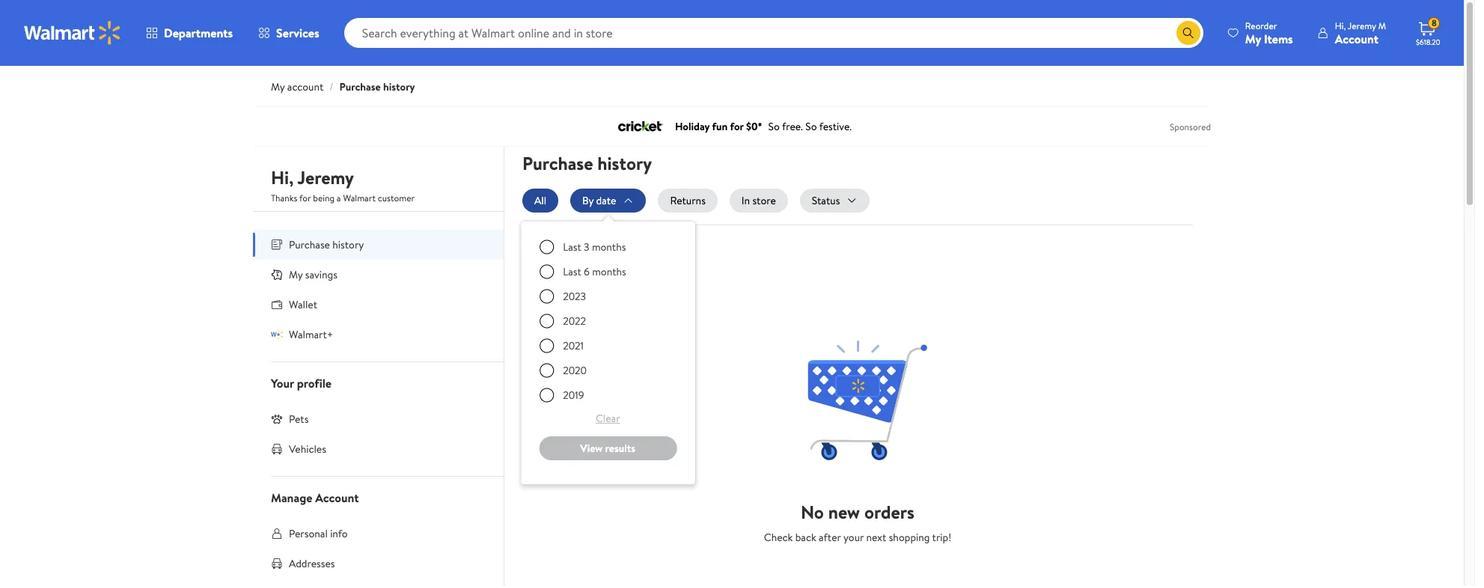 Task type: vqa. For each thing, say whether or not it's contained in the screenshot.
the bottom My
yes



Task type: describe. For each thing, give the bounding box(es) containing it.
addresses
[[289, 556, 335, 571]]

thanks
[[271, 192, 298, 204]]

hi, for thanks for being a walmart customer
[[271, 165, 294, 190]]

no new orders check back after your next shopping trip!
[[764, 499, 952, 545]]

pets link
[[253, 404, 504, 434]]

months for last 6 months
[[593, 264, 627, 279]]

my savings
[[289, 267, 338, 282]]

results
[[606, 441, 636, 456]]

1 vertical spatial purchase history
[[289, 237, 364, 252]]

services button
[[246, 15, 332, 51]]

walmart image
[[24, 21, 121, 45]]

2021
[[564, 338, 584, 353]]

vehicles link
[[253, 434, 504, 464]]

addresses link
[[253, 549, 504, 579]]

your
[[271, 375, 294, 392]]

your profile
[[271, 375, 332, 392]]

check
[[764, 530, 793, 545]]

2 horizontal spatial history
[[598, 150, 652, 176]]

view results button
[[540, 437, 677, 460]]

by date
[[583, 193, 617, 208]]

walmart+
[[289, 327, 333, 342]]

/
[[330, 79, 334, 94]]

manage account
[[271, 490, 359, 506]]

1 horizontal spatial purchase history
[[523, 150, 652, 176]]

0 horizontal spatial purchase
[[289, 237, 330, 252]]

new
[[829, 499, 860, 525]]

8
[[1432, 17, 1437, 29]]

icon image for walmart+
[[271, 329, 283, 341]]

icon image for pets
[[271, 413, 283, 425]]

my inside reorder my items
[[1246, 30, 1262, 47]]

in store button
[[730, 189, 788, 213]]

last for last 3 months
[[564, 240, 582, 255]]

manage
[[271, 490, 313, 506]]

my for my account / purchase history
[[271, 79, 285, 94]]

walmart+ link
[[253, 320, 504, 350]]

2023
[[564, 289, 587, 304]]

trip!
[[933, 530, 952, 545]]

your
[[844, 530, 864, 545]]

status
[[812, 193, 840, 208]]

info
[[330, 526, 348, 541]]

returns button
[[658, 189, 718, 213]]

returns
[[670, 193, 706, 208]]

2022
[[564, 314, 587, 329]]

m
[[1379, 19, 1387, 32]]

in store
[[742, 193, 776, 208]]

savings
[[305, 267, 338, 282]]

for
[[300, 192, 311, 204]]

store
[[753, 193, 776, 208]]

Walmart Site-Wide search field
[[344, 18, 1204, 48]]

my savings link
[[253, 260, 504, 290]]

shopping
[[889, 530, 930, 545]]

last 6 months
[[564, 264, 627, 279]]

departments
[[164, 25, 233, 41]]

orders
[[865, 499, 915, 525]]

date
[[596, 193, 617, 208]]

reorder my items
[[1246, 19, 1294, 47]]

$618.20
[[1417, 37, 1441, 47]]

status button
[[800, 189, 870, 213]]

hi, jeremy thanks for being a walmart customer
[[271, 165, 415, 204]]

jeremy for for
[[298, 165, 354, 190]]

3
[[584, 240, 590, 255]]

group containing last 3 months
[[534, 234, 683, 472]]



Task type: locate. For each thing, give the bounding box(es) containing it.
jeremy inside hi, jeremy m account
[[1348, 19, 1377, 32]]

group
[[534, 234, 683, 472]]

my left savings
[[289, 267, 303, 282]]

2 horizontal spatial my
[[1246, 30, 1262, 47]]

0 horizontal spatial my
[[271, 79, 285, 94]]

wallet
[[289, 297, 317, 312]]

customer
[[378, 192, 415, 204]]

0 vertical spatial purchase history link
[[340, 79, 415, 94]]

after
[[819, 530, 841, 545]]

1 vertical spatial purchase
[[523, 150, 593, 176]]

0 vertical spatial history
[[383, 79, 415, 94]]

1 vertical spatial my
[[271, 79, 285, 94]]

0 horizontal spatial history
[[333, 237, 364, 252]]

0 vertical spatial jeremy
[[1348, 19, 1377, 32]]

history up by date dropdown button at left
[[598, 150, 652, 176]]

Last 6 months radio
[[540, 264, 555, 279]]

0 vertical spatial icon image
[[271, 269, 283, 281]]

purchase history up savings
[[289, 237, 364, 252]]

history up savings
[[333, 237, 364, 252]]

2019 radio
[[540, 388, 555, 403]]

hi, for account
[[1336, 19, 1346, 32]]

purchase history link
[[340, 79, 415, 94], [253, 230, 504, 260]]

last for last 6 months
[[564, 264, 582, 279]]

my account / purchase history
[[271, 79, 415, 94]]

icon image
[[271, 269, 283, 281], [271, 329, 283, 341], [271, 413, 283, 425]]

icon image inside pets link
[[271, 413, 283, 425]]

3 icon image from the top
[[271, 413, 283, 425]]

months for last 3 months
[[593, 240, 627, 255]]

1 vertical spatial hi,
[[271, 165, 294, 190]]

months right 6
[[593, 264, 627, 279]]

hi, up thanks at left
[[271, 165, 294, 190]]

by date button
[[571, 189, 646, 213]]

hi, inside 'hi, jeremy thanks for being a walmart customer'
[[271, 165, 294, 190]]

hi, jeremy m account
[[1336, 19, 1387, 47]]

being
[[313, 192, 335, 204]]

icon image inside my savings link
[[271, 269, 283, 281]]

next
[[867, 530, 887, 545]]

profile
[[297, 375, 332, 392]]

0 vertical spatial purchase
[[340, 79, 381, 94]]

jeremy inside 'hi, jeremy thanks for being a walmart customer'
[[298, 165, 354, 190]]

last left 6
[[564, 264, 582, 279]]

icon image for my savings
[[271, 269, 283, 281]]

account inside hi, jeremy m account
[[1336, 30, 1379, 47]]

1 horizontal spatial jeremy
[[1348, 19, 1377, 32]]

back
[[796, 530, 817, 545]]

0 vertical spatial months
[[593, 240, 627, 255]]

purchase up all
[[523, 150, 593, 176]]

a
[[337, 192, 341, 204]]

by
[[583, 193, 594, 208]]

1 horizontal spatial account
[[1336, 30, 1379, 47]]

sponsored
[[1170, 120, 1211, 133]]

2 horizontal spatial purchase
[[523, 150, 593, 176]]

items
[[1265, 30, 1294, 47]]

1 vertical spatial account
[[315, 490, 359, 506]]

2 vertical spatial history
[[333, 237, 364, 252]]

1 last from the top
[[564, 240, 582, 255]]

my left items
[[1246, 30, 1262, 47]]

last
[[564, 240, 582, 255], [564, 264, 582, 279]]

jeremy for account
[[1348, 19, 1377, 32]]

account
[[287, 79, 324, 94]]

6
[[584, 264, 590, 279]]

hi, left m
[[1336, 19, 1346, 32]]

1 horizontal spatial history
[[383, 79, 415, 94]]

1 vertical spatial jeremy
[[298, 165, 354, 190]]

pets
[[289, 412, 309, 427]]

my for my savings
[[289, 267, 303, 282]]

jeremy
[[1348, 19, 1377, 32], [298, 165, 354, 190]]

purchase history link down customer
[[253, 230, 504, 260]]

clear button
[[540, 407, 677, 431]]

2022 radio
[[540, 314, 555, 329]]

last left 3
[[564, 240, 582, 255]]

icon image left pets
[[271, 413, 283, 425]]

Search search field
[[344, 18, 1204, 48]]

vehicles
[[289, 442, 326, 457]]

my account link
[[271, 79, 324, 94]]

purchase history
[[523, 150, 652, 176], [289, 237, 364, 252]]

2 months from the top
[[593, 264, 627, 279]]

my left "account"
[[271, 79, 285, 94]]

search icon image
[[1183, 27, 1195, 39]]

personal
[[289, 526, 328, 541]]

months right 3
[[593, 240, 627, 255]]

1 vertical spatial icon image
[[271, 329, 283, 341]]

2020 radio
[[540, 363, 555, 378]]

1 horizontal spatial my
[[289, 267, 303, 282]]

purchase right /
[[340, 79, 381, 94]]

in
[[742, 193, 750, 208]]

account up info
[[315, 490, 359, 506]]

jeremy up "being"
[[298, 165, 354, 190]]

hi,
[[1336, 19, 1346, 32], [271, 165, 294, 190]]

hi, jeremy link
[[271, 165, 354, 196]]

icon image inside walmart+ link
[[271, 329, 283, 341]]

wallet link
[[253, 290, 504, 320]]

last 3 months
[[564, 240, 627, 255]]

account
[[1336, 30, 1379, 47], [315, 490, 359, 506]]

reorder
[[1246, 19, 1278, 32]]

all button
[[523, 189, 559, 213]]

all
[[535, 193, 547, 208]]

0 vertical spatial account
[[1336, 30, 1379, 47]]

purchase up my savings
[[289, 237, 330, 252]]

hi, inside hi, jeremy m account
[[1336, 19, 1346, 32]]

icon image left walmart+
[[271, 329, 283, 341]]

list
[[522, 189, 1193, 484]]

2 icon image from the top
[[271, 329, 283, 341]]

purchase
[[340, 79, 381, 94], [523, 150, 593, 176], [289, 237, 330, 252]]

services
[[276, 25, 319, 41]]

jeremy left m
[[1348, 19, 1377, 32]]

0 horizontal spatial purchase history
[[289, 237, 364, 252]]

personal info link
[[253, 519, 504, 549]]

my
[[1246, 30, 1262, 47], [271, 79, 285, 94], [289, 267, 303, 282]]

1 icon image from the top
[[271, 269, 283, 281]]

0 vertical spatial purchase history
[[523, 150, 652, 176]]

walmart
[[343, 192, 376, 204]]

1 vertical spatial purchase history link
[[253, 230, 504, 260]]

2 vertical spatial purchase
[[289, 237, 330, 252]]

0 horizontal spatial jeremy
[[298, 165, 354, 190]]

2020
[[564, 363, 587, 378]]

list containing all
[[522, 189, 1193, 484]]

2 vertical spatial my
[[289, 267, 303, 282]]

1 horizontal spatial hi,
[[1336, 19, 1346, 32]]

1 months from the top
[[593, 240, 627, 255]]

history right /
[[383, 79, 415, 94]]

account left $618.20
[[1336, 30, 1379, 47]]

2019
[[564, 388, 585, 403]]

0 vertical spatial last
[[564, 240, 582, 255]]

view results
[[581, 441, 636, 456]]

2 vertical spatial icon image
[[271, 413, 283, 425]]

view
[[581, 441, 603, 456]]

0 horizontal spatial hi,
[[271, 165, 294, 190]]

1 horizontal spatial purchase
[[340, 79, 381, 94]]

1 vertical spatial history
[[598, 150, 652, 176]]

0 vertical spatial hi,
[[1336, 19, 1346, 32]]

2023 radio
[[540, 289, 555, 304]]

Last 3 months radio
[[540, 240, 555, 255]]

history
[[383, 79, 415, 94], [598, 150, 652, 176], [333, 237, 364, 252]]

purchase history up by
[[523, 150, 652, 176]]

no
[[801, 499, 824, 525]]

2 last from the top
[[564, 264, 582, 279]]

months
[[593, 240, 627, 255], [593, 264, 627, 279]]

2021 radio
[[540, 338, 555, 353]]

0 vertical spatial my
[[1246, 30, 1262, 47]]

departments button
[[133, 15, 246, 51]]

1 vertical spatial last
[[564, 264, 582, 279]]

clear
[[596, 411, 621, 426]]

purchase history link right /
[[340, 79, 415, 94]]

icon image left my savings
[[271, 269, 283, 281]]

1 vertical spatial months
[[593, 264, 627, 279]]

personal info
[[289, 526, 348, 541]]

8 $618.20
[[1417, 17, 1441, 47]]

0 horizontal spatial account
[[315, 490, 359, 506]]



